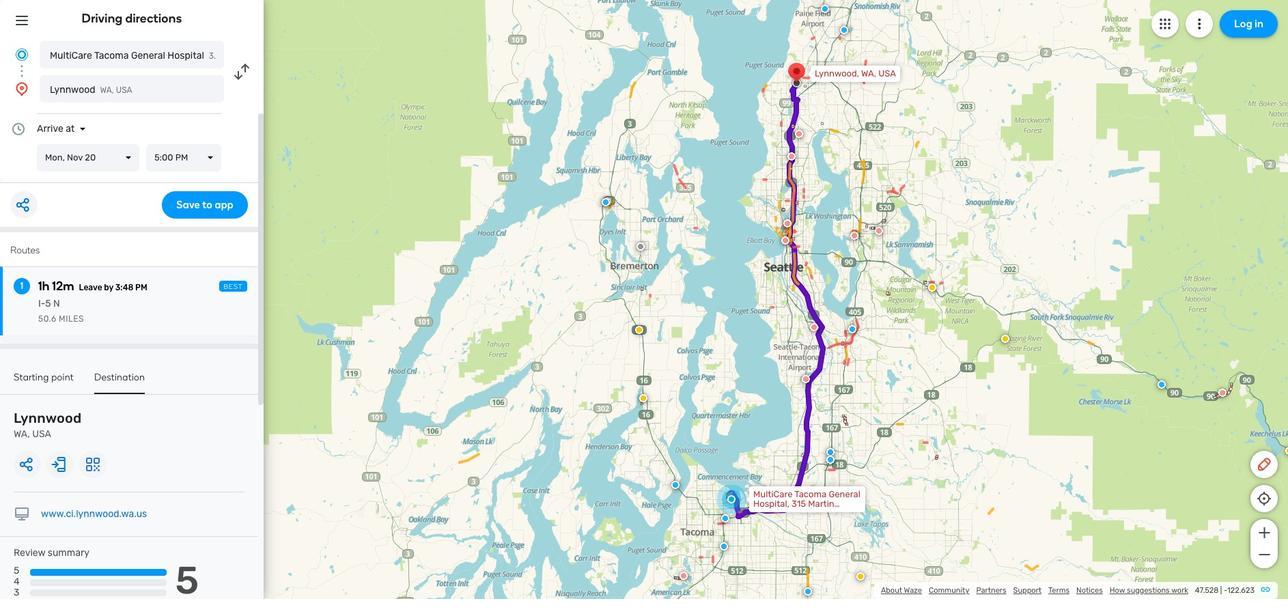 Task type: describe. For each thing, give the bounding box(es) containing it.
routes
[[10, 245, 40, 256]]

2 vertical spatial usa
[[32, 428, 51, 440]]

20
[[85, 152, 96, 163]]

0 vertical spatial lynnwood
[[50, 84, 95, 96]]

directions
[[125, 11, 182, 26]]

mon,
[[45, 152, 65, 163]]

terms
[[1049, 586, 1070, 595]]

community
[[929, 586, 970, 595]]

1
[[20, 280, 23, 292]]

2 vertical spatial wa,
[[14, 428, 30, 440]]

3
[[14, 587, 19, 599]]

notices link
[[1077, 586, 1104, 595]]

partners
[[977, 586, 1007, 595]]

|
[[1221, 586, 1223, 595]]

nov
[[67, 152, 83, 163]]

clock image
[[10, 121, 27, 137]]

driving directions
[[82, 11, 182, 26]]

5 inside i-5 n 50.6 miles
[[45, 298, 51, 310]]

5 inside 5 4 3
[[14, 565, 19, 577]]

partners link
[[977, 586, 1007, 595]]

pencil image
[[1257, 457, 1273, 473]]

point
[[51, 372, 74, 383]]

1 horizontal spatial hazard image
[[1002, 335, 1010, 343]]

about waze link
[[882, 586, 923, 595]]

starting
[[14, 372, 49, 383]]

50.6
[[38, 314, 57, 324]]

how suggestions work link
[[1110, 586, 1189, 595]]

122.623
[[1228, 586, 1255, 595]]

computer image
[[14, 506, 30, 523]]

support
[[1014, 586, 1042, 595]]

www.ci.lynnwood.wa.us
[[41, 508, 147, 520]]

0 horizontal spatial hazard image
[[636, 326, 644, 334]]

3:48
[[115, 283, 133, 292]]

suggestions
[[1128, 586, 1170, 595]]

general
[[131, 50, 165, 62]]

how
[[1110, 586, 1126, 595]]

community link
[[929, 586, 970, 595]]

link image
[[1261, 584, 1272, 595]]

destination button
[[94, 372, 145, 394]]

pm inside 1h 12m leave by 3:48 pm
[[135, 283, 147, 292]]

i-5 n 50.6 miles
[[38, 298, 84, 324]]

location image
[[14, 81, 30, 97]]

1 vertical spatial lynnwood
[[14, 410, 82, 426]]

accident image
[[637, 243, 645, 251]]

www.ci.lynnwood.wa.us link
[[41, 508, 147, 520]]

current location image
[[14, 46, 30, 63]]



Task type: locate. For each thing, give the bounding box(es) containing it.
47.528
[[1196, 586, 1219, 595]]

1 vertical spatial hazard image
[[1002, 335, 1010, 343]]

lynnwood down starting point button
[[14, 410, 82, 426]]

1h 12m leave by 3:48 pm
[[38, 279, 147, 294]]

0 vertical spatial usa
[[879, 68, 897, 79]]

arrive at
[[37, 123, 75, 135]]

1h
[[38, 279, 50, 294]]

support link
[[1014, 586, 1042, 595]]

road closed image
[[795, 130, 804, 138], [788, 152, 796, 161], [784, 219, 792, 228], [851, 232, 859, 240], [782, 236, 790, 245], [1219, 389, 1227, 397]]

5 4 3
[[14, 565, 20, 599]]

12m
[[52, 279, 74, 294]]

zoom out image
[[1256, 547, 1274, 563]]

lynnwood down multicare
[[50, 84, 95, 96]]

4
[[14, 576, 20, 588]]

best
[[224, 283, 243, 291]]

about waze community partners support terms notices how suggestions work 47.528 | -122.623
[[882, 586, 1255, 595]]

review summary
[[14, 547, 90, 559]]

multicare tacoma general hospital
[[50, 50, 204, 62]]

destination
[[94, 372, 145, 383]]

work
[[1172, 586, 1189, 595]]

hazard image
[[929, 284, 937, 292], [640, 394, 648, 403], [1286, 447, 1289, 455], [857, 573, 865, 581]]

1 horizontal spatial wa,
[[100, 85, 114, 95]]

1 vertical spatial usa
[[116, 85, 132, 95]]

1 horizontal spatial pm
[[175, 152, 188, 163]]

pm right 5:00
[[175, 152, 188, 163]]

i-
[[38, 298, 45, 310]]

1 vertical spatial pm
[[135, 283, 147, 292]]

zoom in image
[[1256, 525, 1274, 541]]

hospital
[[168, 50, 204, 62]]

waze
[[905, 586, 923, 595]]

lynnwood wa, usa down multicare
[[50, 84, 132, 96]]

lynnwood,
[[815, 68, 860, 79]]

about
[[882, 586, 903, 595]]

by
[[104, 283, 113, 292]]

mon, nov 20
[[45, 152, 96, 163]]

lynnwood wa, usa
[[50, 84, 132, 96], [14, 410, 82, 440]]

mon, nov 20 list box
[[37, 144, 139, 172]]

-
[[1225, 586, 1228, 595]]

usa down multicare tacoma general hospital
[[116, 85, 132, 95]]

0 horizontal spatial wa,
[[14, 428, 30, 440]]

0 vertical spatial 5
[[45, 298, 51, 310]]

2 horizontal spatial wa,
[[862, 68, 877, 79]]

usa down starting point button
[[32, 428, 51, 440]]

lynnwood, wa, usa
[[815, 68, 897, 79]]

driving
[[82, 11, 123, 26]]

wa,
[[862, 68, 877, 79], [100, 85, 114, 95], [14, 428, 30, 440]]

miles
[[59, 314, 84, 324]]

terms link
[[1049, 586, 1070, 595]]

police image
[[603, 198, 612, 206], [602, 198, 610, 206], [1158, 381, 1167, 389], [672, 481, 680, 489], [720, 543, 729, 551]]

0 vertical spatial pm
[[175, 152, 188, 163]]

1 horizontal spatial usa
[[116, 85, 132, 95]]

0 horizontal spatial 5
[[14, 565, 19, 577]]

0 horizontal spatial pm
[[135, 283, 147, 292]]

5
[[45, 298, 51, 310], [14, 565, 19, 577]]

1 horizontal spatial 5
[[45, 298, 51, 310]]

police image
[[821, 5, 830, 13], [841, 26, 849, 34], [849, 325, 857, 334], [827, 448, 835, 457], [827, 456, 835, 464], [722, 515, 730, 523], [804, 588, 813, 596]]

0 vertical spatial wa,
[[862, 68, 877, 79]]

tacoma
[[94, 50, 129, 62]]

pm inside list box
[[175, 152, 188, 163]]

wa, down tacoma
[[100, 85, 114, 95]]

pm right 3:48 at top left
[[135, 283, 147, 292]]

0 horizontal spatial usa
[[32, 428, 51, 440]]

arrive
[[37, 123, 63, 135]]

usa right lynnwood,
[[879, 68, 897, 79]]

at
[[66, 123, 75, 135]]

starting point
[[14, 372, 74, 383]]

starting point button
[[14, 372, 74, 393]]

lynnwood
[[50, 84, 95, 96], [14, 410, 82, 426]]

review
[[14, 547, 45, 559]]

1 vertical spatial 5
[[14, 565, 19, 577]]

0 vertical spatial hazard image
[[636, 326, 644, 334]]

1 vertical spatial lynnwood wa, usa
[[14, 410, 82, 440]]

multicare tacoma general hospital button
[[40, 41, 224, 68]]

1 vertical spatial wa,
[[100, 85, 114, 95]]

leave
[[79, 283, 102, 292]]

notices
[[1077, 586, 1104, 595]]

lynnwood wa, usa down starting point button
[[14, 410, 82, 440]]

usa
[[879, 68, 897, 79], [116, 85, 132, 95], [32, 428, 51, 440]]

wa, right lynnwood,
[[862, 68, 877, 79]]

n
[[53, 298, 60, 310]]

0 vertical spatial lynnwood wa, usa
[[50, 84, 132, 96]]

multicare
[[50, 50, 92, 62]]

5:00 pm
[[154, 152, 188, 163]]

5:00 pm list box
[[146, 144, 221, 172]]

5 up '3'
[[14, 565, 19, 577]]

2 horizontal spatial usa
[[879, 68, 897, 79]]

summary
[[48, 547, 90, 559]]

road closed image
[[875, 227, 884, 235], [811, 323, 819, 331], [802, 375, 811, 383], [680, 572, 688, 580]]

hazard image
[[636, 326, 644, 334], [1002, 335, 1010, 343]]

5:00
[[154, 152, 173, 163]]

pm
[[175, 152, 188, 163], [135, 283, 147, 292]]

wa, down starting point button
[[14, 428, 30, 440]]

5 left n
[[45, 298, 51, 310]]



Task type: vqa. For each thing, say whether or not it's contained in the screenshot.
the x icon
no



